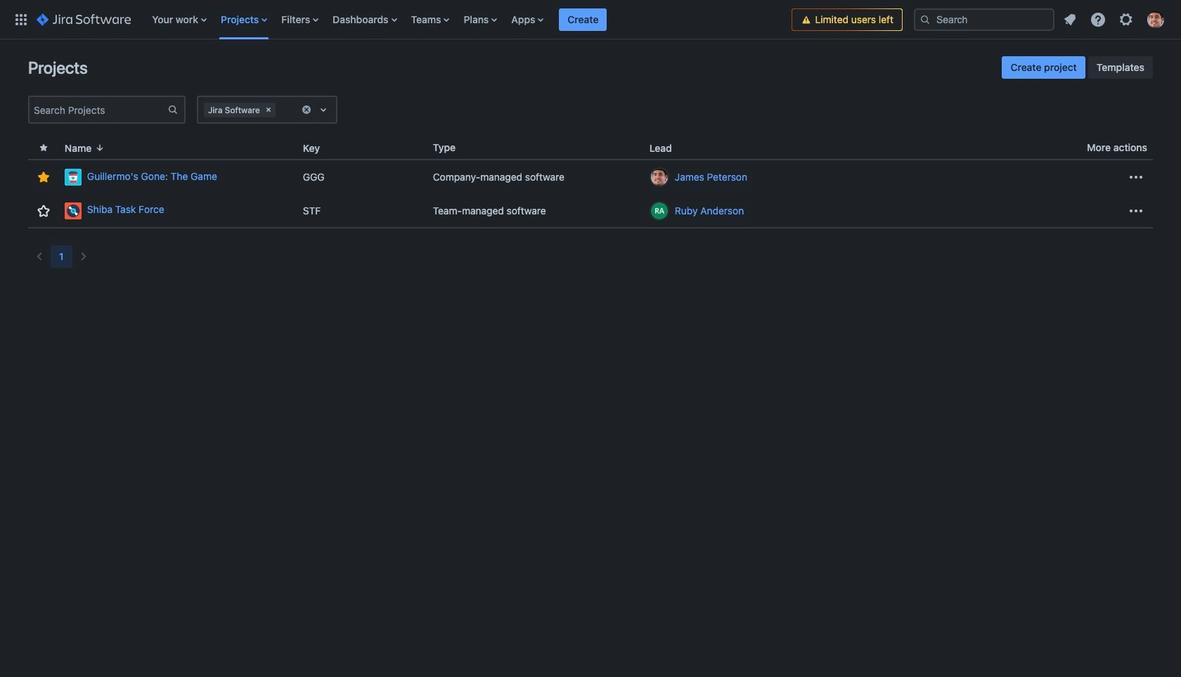 Task type: locate. For each thing, give the bounding box(es) containing it.
Search Projects text field
[[30, 100, 167, 120]]

your profile and settings image
[[1147, 11, 1164, 28]]

primary element
[[8, 0, 792, 39]]

settings image
[[1118, 11, 1135, 28]]

list
[[145, 0, 792, 39], [1057, 7, 1173, 32]]

notifications image
[[1062, 11, 1078, 28]]

next image
[[75, 248, 92, 265]]

None search field
[[914, 8, 1055, 31]]

group
[[1002, 56, 1153, 79]]

1 horizontal spatial list
[[1057, 7, 1173, 32]]

clear image
[[263, 104, 274, 115]]

banner
[[0, 0, 1181, 39]]

jira software image
[[37, 11, 131, 28], [37, 11, 131, 28]]

search image
[[920, 14, 931, 25]]

open image
[[315, 101, 332, 118]]

list item
[[559, 0, 607, 39]]



Task type: vqa. For each thing, say whether or not it's contained in the screenshot.
the topmost ipsum
no



Task type: describe. For each thing, give the bounding box(es) containing it.
0 horizontal spatial list
[[145, 0, 792, 39]]

Search field
[[914, 8, 1055, 31]]

star shiba task force image
[[35, 202, 52, 219]]

previous image
[[31, 248, 48, 265]]

appswitcher icon image
[[13, 11, 30, 28]]

Choose Jira products text field
[[278, 103, 281, 117]]

clear image
[[301, 104, 312, 115]]

star guillermo's gone: the game image
[[35, 169, 52, 186]]

help image
[[1090, 11, 1107, 28]]



